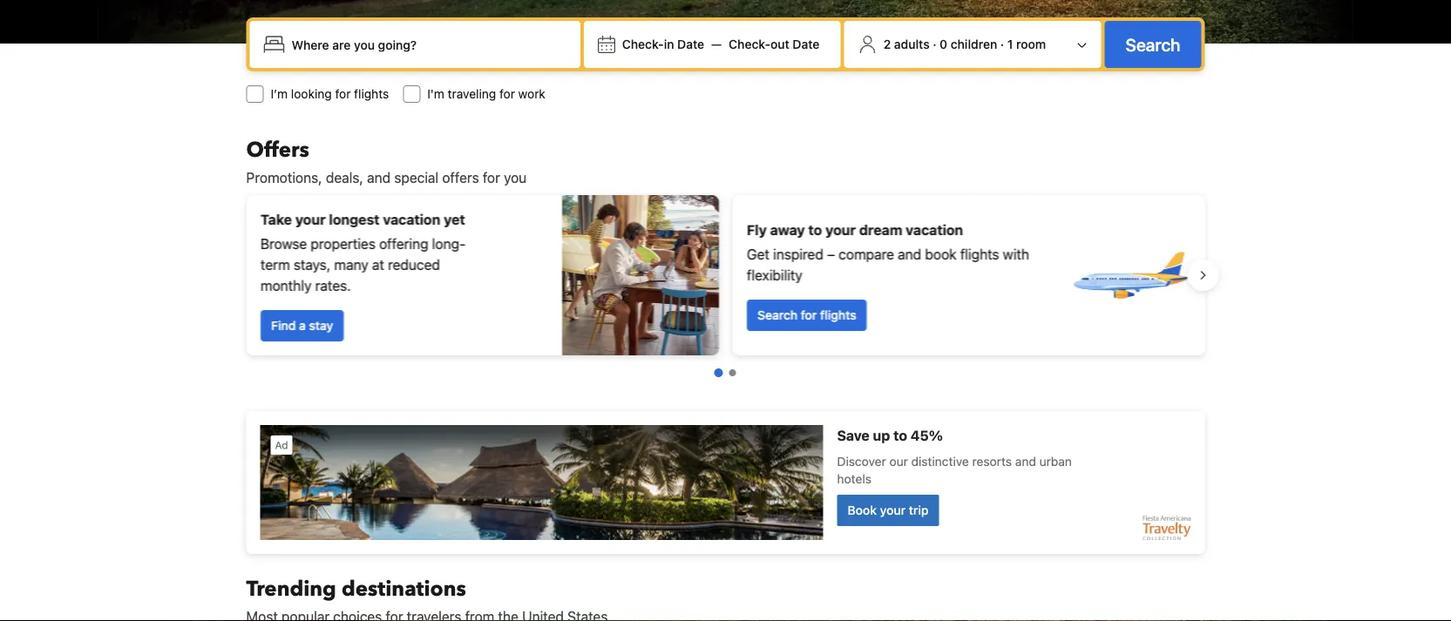 Task type: vqa. For each thing, say whether or not it's contained in the screenshot.
2nd "Date" from the right
yes



Task type: describe. For each thing, give the bounding box(es) containing it.
check-in date — check-out date
[[622, 37, 820, 51]]

2 vertical spatial flights
[[820, 308, 856, 323]]

many
[[334, 257, 368, 273]]

with
[[1003, 246, 1029, 263]]

adults
[[894, 37, 930, 51]]

1
[[1008, 37, 1013, 51]]

find
[[271, 319, 295, 333]]

check-out date button
[[722, 29, 827, 60]]

1 · from the left
[[933, 37, 937, 51]]

browse
[[260, 236, 307, 252]]

for left the work
[[500, 87, 515, 101]]

0
[[940, 37, 948, 51]]

work
[[518, 87, 546, 101]]

for right the "looking"
[[335, 87, 351, 101]]

dream
[[859, 222, 902, 238]]

you
[[504, 170, 527, 186]]

yet
[[443, 211, 465, 228]]

advertisement region
[[246, 412, 1205, 554]]

search button
[[1105, 21, 1202, 68]]

your inside fly away to your dream vacation get inspired – compare and book flights with flexibility
[[825, 222, 856, 238]]

vacation inside fly away to your dream vacation get inspired – compare and book flights with flexibility
[[906, 222, 963, 238]]

book
[[925, 246, 956, 263]]

take your longest vacation yet image
[[562, 195, 719, 356]]

special
[[394, 170, 439, 186]]

offers promotions, deals, and special offers for you
[[246, 136, 527, 186]]

1 check- from the left
[[622, 37, 664, 51]]

2 adults · 0 children · 1 room
[[884, 37, 1046, 51]]

properties
[[310, 236, 375, 252]]

away
[[770, 222, 805, 238]]

stay
[[309, 319, 333, 333]]

take your longest vacation yet browse properties offering long- term stays, many at reduced monthly rates.
[[260, 211, 465, 294]]

children
[[951, 37, 998, 51]]

search for search for flights
[[757, 308, 797, 323]]

fly away to your dream vacation get inspired – compare and book flights with flexibility
[[747, 222, 1029, 284]]

monthly
[[260, 278, 311, 294]]

at
[[372, 257, 384, 273]]

2
[[884, 37, 891, 51]]

rates.
[[315, 278, 351, 294]]

trending
[[246, 575, 336, 604]]

and inside fly away to your dream vacation get inspired – compare and book flights with flexibility
[[898, 246, 921, 263]]

promotions,
[[246, 170, 322, 186]]

and inside offers promotions, deals, and special offers for you
[[367, 170, 391, 186]]

a
[[299, 319, 305, 333]]

for inside offers promotions, deals, and special offers for you
[[483, 170, 500, 186]]



Task type: locate. For each thing, give the bounding box(es) containing it.
flights inside fly away to your dream vacation get inspired – compare and book flights with flexibility
[[960, 246, 999, 263]]

i'm looking for flights
[[271, 87, 389, 101]]

date right out
[[793, 37, 820, 51]]

search
[[1126, 34, 1181, 54], [757, 308, 797, 323]]

flights left with
[[960, 246, 999, 263]]

flexibility
[[747, 267, 802, 284]]

for inside region
[[801, 308, 817, 323]]

1 horizontal spatial flights
[[820, 308, 856, 323]]

main content
[[232, 136, 1219, 622]]

for down flexibility
[[801, 308, 817, 323]]

your inside take your longest vacation yet browse properties offering long- term stays, many at reduced monthly rates.
[[295, 211, 325, 228]]

date right in
[[678, 37, 705, 51]]

and left book on the top of page
[[898, 246, 921, 263]]

1 date from the left
[[678, 37, 705, 51]]

your right to
[[825, 222, 856, 238]]

search for flights link
[[747, 300, 867, 331]]

traveling
[[448, 87, 496, 101]]

search for flights
[[757, 308, 856, 323]]

longest
[[329, 211, 379, 228]]

1 horizontal spatial and
[[898, 246, 921, 263]]

your right take
[[295, 211, 325, 228]]

0 horizontal spatial flights
[[354, 87, 389, 101]]

in
[[664, 37, 674, 51]]

your
[[295, 211, 325, 228], [825, 222, 856, 238]]

—
[[712, 37, 722, 51]]

0 vertical spatial flights
[[354, 87, 389, 101]]

stays,
[[293, 257, 330, 273]]

1 horizontal spatial vacation
[[906, 222, 963, 238]]

i'm
[[271, 87, 288, 101]]

0 horizontal spatial and
[[367, 170, 391, 186]]

vacation up 'offering'
[[383, 211, 440, 228]]

region containing take your longest vacation yet
[[232, 188, 1219, 363]]

1 horizontal spatial date
[[793, 37, 820, 51]]

region
[[232, 188, 1219, 363]]

2 · from the left
[[1001, 37, 1004, 51]]

1 vertical spatial flights
[[960, 246, 999, 263]]

flights right the "looking"
[[354, 87, 389, 101]]

destinations
[[342, 575, 466, 604]]

flights
[[354, 87, 389, 101], [960, 246, 999, 263], [820, 308, 856, 323]]

long-
[[432, 236, 465, 252]]

1 horizontal spatial search
[[1126, 34, 1181, 54]]

0 vertical spatial search
[[1126, 34, 1181, 54]]

room
[[1017, 37, 1046, 51]]

main content containing offers
[[232, 136, 1219, 622]]

to
[[808, 222, 822, 238]]

check- left the —
[[622, 37, 664, 51]]

find a stay
[[271, 319, 333, 333]]

search inside button
[[1126, 34, 1181, 54]]

take
[[260, 211, 292, 228]]

search for search
[[1126, 34, 1181, 54]]

1 horizontal spatial ·
[[1001, 37, 1004, 51]]

find a stay link
[[260, 310, 343, 342]]

fly
[[747, 222, 767, 238]]

search inside region
[[757, 308, 797, 323]]

i'm traveling for work
[[427, 87, 546, 101]]

2 horizontal spatial flights
[[960, 246, 999, 263]]

looking
[[291, 87, 332, 101]]

out
[[771, 37, 790, 51]]

i'm
[[427, 87, 445, 101]]

fly away to your dream vacation image
[[1069, 214, 1191, 337]]

offering
[[379, 236, 428, 252]]

0 vertical spatial and
[[367, 170, 391, 186]]

·
[[933, 37, 937, 51], [1001, 37, 1004, 51]]

compare
[[838, 246, 894, 263]]

–
[[827, 246, 835, 263]]

for
[[335, 87, 351, 101], [500, 87, 515, 101], [483, 170, 500, 186], [801, 308, 817, 323]]

check- right the —
[[729, 37, 771, 51]]

offers
[[246, 136, 309, 164]]

trending destinations
[[246, 575, 466, 604]]

1 horizontal spatial check-
[[729, 37, 771, 51]]

0 horizontal spatial ·
[[933, 37, 937, 51]]

0 horizontal spatial check-
[[622, 37, 664, 51]]

· left 1
[[1001, 37, 1004, 51]]

term
[[260, 257, 290, 273]]

offers
[[442, 170, 479, 186]]

flights down –
[[820, 308, 856, 323]]

and right deals,
[[367, 170, 391, 186]]

0 horizontal spatial search
[[757, 308, 797, 323]]

0 horizontal spatial your
[[295, 211, 325, 228]]

date
[[678, 37, 705, 51], [793, 37, 820, 51]]

check-
[[622, 37, 664, 51], [729, 37, 771, 51]]

inspired
[[773, 246, 823, 263]]

vacation inside take your longest vacation yet browse properties offering long- term stays, many at reduced monthly rates.
[[383, 211, 440, 228]]

vacation
[[383, 211, 440, 228], [906, 222, 963, 238]]

reduced
[[388, 257, 440, 273]]

progress bar
[[714, 369, 736, 378]]

get
[[747, 246, 769, 263]]

0 horizontal spatial date
[[678, 37, 705, 51]]

1 vertical spatial and
[[898, 246, 921, 263]]

Where are you going? field
[[285, 29, 574, 60]]

2 check- from the left
[[729, 37, 771, 51]]

vacation up book on the top of page
[[906, 222, 963, 238]]

for left 'you'
[[483, 170, 500, 186]]

1 vertical spatial search
[[757, 308, 797, 323]]

· left '0'
[[933, 37, 937, 51]]

and
[[367, 170, 391, 186], [898, 246, 921, 263]]

2 date from the left
[[793, 37, 820, 51]]

2 adults · 0 children · 1 room button
[[852, 28, 1095, 61]]

deals,
[[326, 170, 363, 186]]

1 horizontal spatial your
[[825, 222, 856, 238]]

0 horizontal spatial vacation
[[383, 211, 440, 228]]

check-in date button
[[615, 29, 712, 60]]



